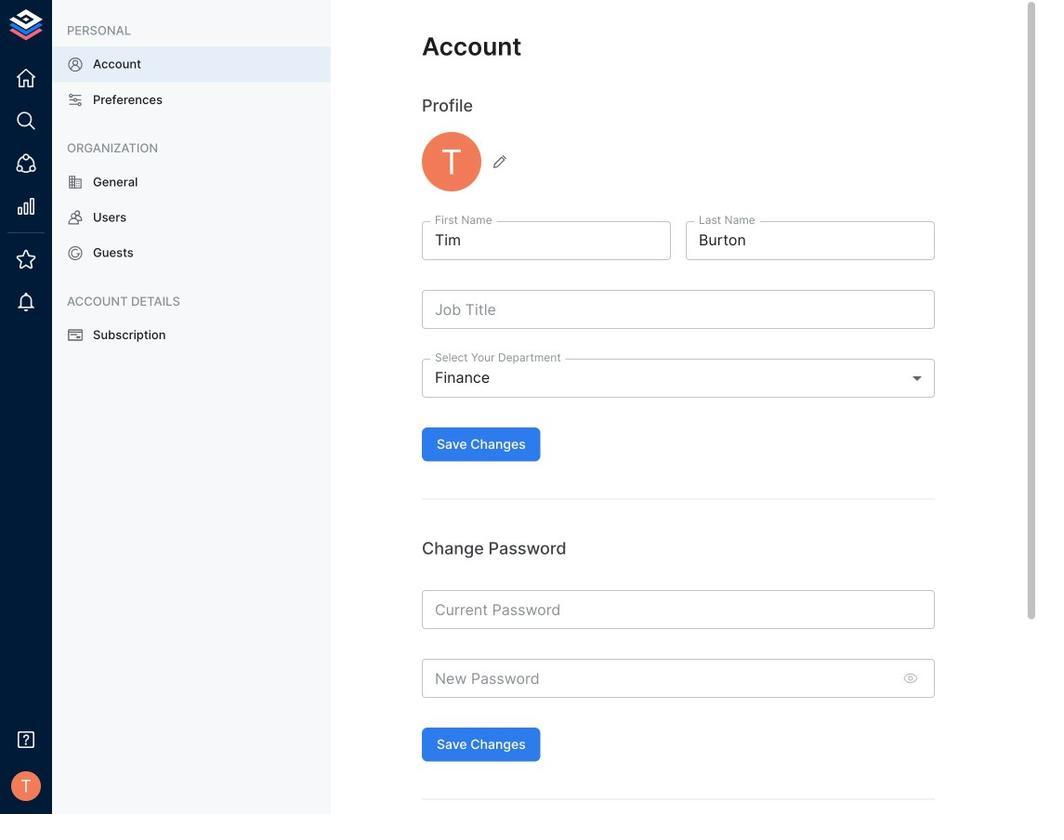 Task type: describe. For each thing, give the bounding box(es) containing it.
John text field
[[422, 221, 671, 260]]

1 password password field from the top
[[422, 590, 935, 629]]



Task type: vqa. For each thing, say whether or not it's contained in the screenshot.
tooltip
no



Task type: locate. For each thing, give the bounding box(es) containing it.
Password password field
[[422, 590, 935, 629], [422, 659, 892, 698]]

Doe text field
[[686, 221, 935, 260]]

1 vertical spatial password password field
[[422, 659, 892, 698]]

0 vertical spatial password password field
[[422, 590, 935, 629]]

2 password password field from the top
[[422, 659, 892, 698]]

CEO text field
[[422, 290, 935, 329]]



